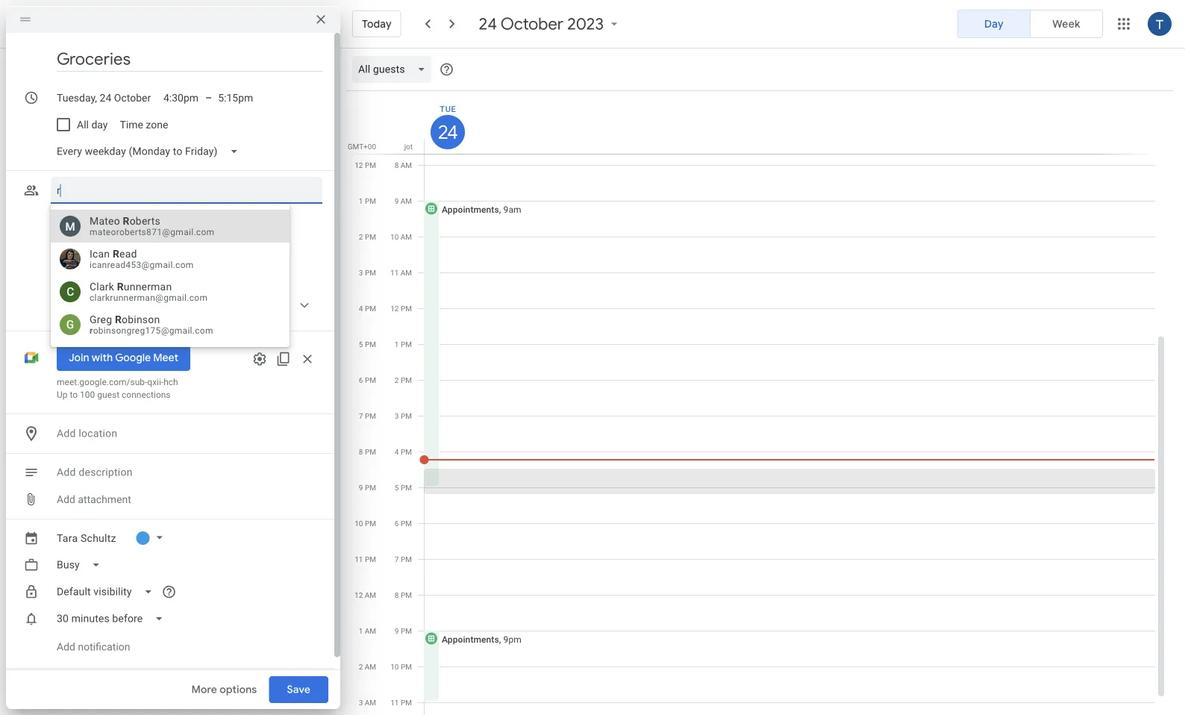 Task type: describe. For each thing, give the bounding box(es) containing it.
eloise vanian
[[87, 247, 149, 259]]

1 vertical spatial 4
[[395, 447, 399, 456]]

add location
[[57, 427, 118, 440]]

ead
[[120, 248, 137, 260]]

Start time text field
[[163, 89, 199, 107]]

9am
[[504, 204, 522, 215]]

connections
[[122, 390, 171, 400]]

1 horizontal spatial 4 pm
[[395, 447, 412, 456]]

r
[[90, 325, 93, 336]]

tara schultz
[[57, 532, 116, 544]]

ican
[[90, 248, 110, 260]]

100
[[80, 390, 95, 400]]

tue 24
[[438, 104, 457, 144]]

2 vertical spatial 11
[[391, 698, 399, 707]]

am for 11 am
[[401, 268, 412, 277]]

, for 9pm
[[499, 634, 501, 645]]

2 vertical spatial 8
[[395, 591, 399, 599]]

shown
[[142, 274, 169, 284]]

clarkrunnerman@gmail.com
[[90, 293, 208, 303]]

add location button
[[51, 420, 323, 447]]

clark
[[90, 280, 114, 293]]

0 horizontal spatial 11 pm
[[355, 555, 376, 564]]

location
[[79, 427, 118, 440]]

0 horizontal spatial 12 pm
[[355, 161, 376, 169]]

hch
[[164, 377, 178, 387]]

up
[[57, 390, 68, 400]]

1 am
[[359, 626, 376, 635]]

calendar
[[63, 274, 98, 284]]

add for add description
[[57, 466, 76, 479]]

eloise
[[87, 247, 115, 259]]

0 vertical spatial 4
[[359, 304, 363, 313]]

appointments , 9pm
[[442, 634, 522, 645]]

24 inside tue 24
[[438, 121, 456, 144]]

am for 1 am
[[365, 626, 376, 635]]

End time text field
[[218, 89, 254, 107]]

all day
[[77, 119, 108, 131]]

add notification button
[[51, 629, 136, 665]]

0 horizontal spatial 1 pm
[[359, 196, 376, 205]]

24 october 2023
[[479, 13, 604, 34]]

oberts
[[130, 215, 160, 227]]

1 vertical spatial 2
[[395, 376, 399, 384]]

24 grid
[[346, 91, 1168, 715]]

description
[[79, 466, 133, 479]]

greg
[[90, 313, 112, 326]]

guest
[[97, 390, 120, 400]]

obinson
[[122, 313, 160, 326]]

add for add attachment
[[57, 493, 75, 506]]

add attachment
[[57, 493, 131, 506]]

appointments for appointments , 9pm
[[442, 634, 499, 645]]

gmt+00
[[348, 142, 376, 151]]

* calendar cannot be shown
[[57, 274, 169, 284]]

guest permissions button
[[51, 286, 323, 325]]

1 vertical spatial 11
[[355, 555, 363, 564]]

1 vertical spatial 10 pm
[[391, 662, 412, 671]]

schultz for tara schultz
[[81, 532, 116, 544]]

am for 3 am
[[365, 698, 376, 707]]

meet
[[153, 351, 178, 364]]

9pm
[[504, 634, 522, 645]]

meet.google.com/sub-
[[57, 377, 147, 387]]

icanread453@gmail.com
[[90, 260, 194, 270]]

2023
[[568, 13, 604, 34]]

1 vertical spatial 1
[[395, 340, 399, 349]]

week
[[1053, 17, 1081, 30]]

0 vertical spatial 5 pm
[[359, 340, 376, 349]]

cannot
[[101, 274, 128, 284]]

all
[[77, 119, 89, 131]]

11 am
[[390, 268, 412, 277]]

0 horizontal spatial 6
[[359, 376, 363, 384]]

jot
[[404, 142, 413, 151]]

24 october 2023 button
[[473, 13, 628, 34]]

0 horizontal spatial 3 pm
[[359, 268, 376, 277]]

today button
[[352, 6, 401, 42]]

clark r unnerman clarkrunnerman@gmail.com
[[90, 280, 208, 303]]

24 column header
[[424, 91, 1156, 154]]

notification
[[78, 641, 130, 653]]

0 vertical spatial 10 pm
[[355, 519, 376, 528]]

ican r ead icanread453@gmail.com
[[90, 248, 194, 270]]

attachment
[[78, 493, 131, 506]]

vanian
[[117, 247, 149, 259]]

*
[[57, 274, 61, 284]]

with
[[92, 351, 113, 364]]

add description
[[57, 466, 133, 479]]

day
[[985, 17, 1004, 30]]

meet.google.com/sub-qxii-hch up to 100 guest connections
[[57, 377, 178, 400]]

today
[[362, 17, 392, 30]]

2 vertical spatial 1
[[359, 626, 363, 635]]

0 horizontal spatial 5
[[359, 340, 363, 349]]

mateo
[[90, 215, 120, 227]]

tue
[[440, 104, 457, 113]]

1 horizontal spatial 7 pm
[[395, 555, 412, 564]]

2 am
[[359, 662, 376, 671]]

1 vertical spatial 7
[[395, 555, 399, 564]]

r for oberts
[[123, 215, 130, 227]]

greg r obinson r obinsongreg175@gmail.com
[[90, 313, 213, 336]]

qxii-
[[147, 377, 164, 387]]

zone
[[146, 119, 168, 131]]

time
[[120, 119, 143, 131]]

2 vertical spatial 2
[[359, 662, 363, 671]]

2 vertical spatial 3
[[359, 698, 363, 707]]

1 horizontal spatial 9 pm
[[395, 626, 412, 635]]

1 vertical spatial 2 pm
[[395, 376, 412, 384]]

to element
[[205, 92, 212, 104]]

am for 10 am
[[401, 232, 412, 241]]

mateoroberts871@gmail.com
[[90, 227, 215, 237]]

1 vertical spatial 5 pm
[[395, 483, 412, 492]]

9 am
[[395, 196, 412, 205]]

2 vertical spatial 9
[[395, 626, 399, 635]]



Task type: locate. For each thing, give the bounding box(es) containing it.
0 horizontal spatial 8 pm
[[359, 447, 376, 456]]

12
[[355, 161, 363, 169], [391, 304, 399, 313], [355, 591, 363, 599]]

r right ican
[[113, 248, 120, 260]]

3
[[359, 268, 363, 277], [395, 411, 399, 420], [359, 698, 363, 707]]

1 appointments from the top
[[442, 204, 499, 215]]

1 horizontal spatial 5
[[395, 483, 399, 492]]

, left '9am' at left
[[499, 204, 501, 215]]

2 , from the top
[[499, 634, 501, 645]]

1 vertical spatial 5
[[395, 483, 399, 492]]

0 vertical spatial 8 pm
[[359, 447, 376, 456]]

0 vertical spatial 8
[[395, 161, 399, 169]]

r for obinson
[[115, 313, 122, 326]]

0 vertical spatial 9
[[395, 196, 399, 205]]

october
[[501, 13, 564, 34]]

1 vertical spatial 8 pm
[[395, 591, 412, 599]]

8
[[395, 161, 399, 169], [359, 447, 363, 456], [395, 591, 399, 599]]

0 vertical spatial 2
[[359, 232, 363, 241]]

obinsongreg175@gmail.com
[[93, 325, 213, 336]]

1 vertical spatial tara
[[57, 532, 78, 544]]

tara inside tara schultz organiser
[[87, 213, 107, 225]]

add attachment button
[[51, 486, 137, 513]]

schultz down add attachment
[[81, 532, 116, 544]]

r inside 'greg r obinson r obinsongreg175@gmail.com'
[[115, 313, 122, 326]]

10 am
[[390, 232, 412, 241]]

0 horizontal spatial 7 pm
[[359, 411, 376, 420]]

unnerman
[[124, 280, 172, 293]]

0 horizontal spatial 4
[[359, 304, 363, 313]]

mateo r oberts mateoroberts871@gmail.com
[[90, 215, 215, 237]]

0 horizontal spatial 9 pm
[[359, 483, 376, 492]]

1 vertical spatial ,
[[499, 634, 501, 645]]

schultz
[[110, 213, 144, 225], [81, 532, 116, 544]]

Start date text field
[[57, 89, 152, 107]]

1 horizontal spatial 8 pm
[[395, 591, 412, 599]]

0 vertical spatial 10
[[390, 232, 399, 241]]

10 pm up 12 am
[[355, 519, 376, 528]]

1 vertical spatial 12 pm
[[391, 304, 412, 313]]

1 vertical spatial 6 pm
[[395, 519, 412, 528]]

0 vertical spatial 7
[[359, 411, 363, 420]]

1 left 9 am
[[359, 196, 363, 205]]

1 horizontal spatial 3 pm
[[395, 411, 412, 420]]

10 up 12 am
[[355, 519, 363, 528]]

add up add attachment
[[57, 466, 76, 479]]

day
[[91, 119, 108, 131]]

Guests text field
[[57, 177, 317, 204]]

0 vertical spatial ,
[[499, 204, 501, 215]]

1 horizontal spatial 10 pm
[[391, 662, 412, 671]]

0 vertical spatial 4 pm
[[359, 304, 376, 313]]

am for 2 am
[[365, 662, 376, 671]]

0 vertical spatial schultz
[[110, 213, 144, 225]]

1 horizontal spatial 7
[[395, 555, 399, 564]]

0 vertical spatial 1
[[359, 196, 363, 205]]

11 up 12 am
[[355, 555, 363, 564]]

10 up 11 am
[[390, 232, 399, 241]]

1 down 11 am
[[395, 340, 399, 349]]

r inside ican r ead icanread453@gmail.com
[[113, 248, 120, 260]]

11 down 10 am
[[390, 268, 399, 277]]

, for 9am
[[499, 204, 501, 215]]

0 horizontal spatial 2 pm
[[359, 232, 376, 241]]

am up 1 am
[[365, 591, 376, 599]]

add for add location
[[57, 427, 76, 440]]

2 vertical spatial 12
[[355, 591, 363, 599]]

join with google meet
[[69, 351, 178, 364]]

4 pm
[[359, 304, 376, 313], [395, 447, 412, 456]]

1 horizontal spatial 4
[[395, 447, 399, 456]]

7
[[359, 411, 363, 420], [395, 555, 399, 564]]

am up "2 am"
[[365, 626, 376, 635]]

0 vertical spatial 12
[[355, 161, 363, 169]]

8 pm
[[359, 447, 376, 456], [395, 591, 412, 599]]

9
[[395, 196, 399, 205], [359, 483, 363, 492], [395, 626, 399, 635]]

add description button
[[51, 459, 323, 486]]

r for unnerman
[[117, 280, 124, 293]]

am for 12 am
[[365, 591, 376, 599]]

appointments
[[442, 204, 499, 215], [442, 634, 499, 645]]

organiser
[[87, 228, 125, 238]]

12 pm
[[355, 161, 376, 169], [391, 304, 412, 313]]

be
[[130, 274, 140, 284]]

0 horizontal spatial 10 pm
[[355, 519, 376, 528]]

guests invited to this event. tree
[[51, 210, 323, 265]]

12 am
[[355, 591, 376, 599]]

12 down 11 am
[[391, 304, 399, 313]]

12 up 1 am
[[355, 591, 363, 599]]

0 vertical spatial 11
[[390, 268, 399, 277]]

1 horizontal spatial 24
[[479, 13, 497, 34]]

0 vertical spatial 6
[[359, 376, 363, 384]]

12 pm down gmt+00
[[355, 161, 376, 169]]

pm
[[365, 161, 376, 169], [365, 196, 376, 205], [365, 232, 376, 241], [365, 268, 376, 277], [365, 304, 376, 313], [401, 304, 412, 313], [365, 340, 376, 349], [401, 340, 412, 349], [365, 376, 376, 384], [401, 376, 412, 384], [365, 411, 376, 420], [401, 411, 412, 420], [365, 447, 376, 456], [401, 447, 412, 456], [365, 483, 376, 492], [401, 483, 412, 492], [365, 519, 376, 528], [401, 519, 412, 528], [365, 555, 376, 564], [401, 555, 412, 564], [401, 591, 412, 599], [401, 626, 412, 635], [401, 662, 412, 671], [401, 698, 412, 707]]

11 pm right "3 am"
[[391, 698, 412, 707]]

add left location
[[57, 427, 76, 440]]

guest
[[57, 293, 85, 305]]

r right mateo on the left top
[[123, 215, 130, 227]]

1 horizontal spatial tara
[[87, 213, 107, 225]]

1 vertical spatial 12
[[391, 304, 399, 313]]

am for 8 am
[[401, 161, 412, 169]]

1 horizontal spatial 2 pm
[[395, 376, 412, 384]]

tara
[[87, 213, 107, 225], [57, 532, 78, 544]]

am for 9 am
[[401, 196, 412, 205]]

10 pm right "2 am"
[[391, 662, 412, 671]]

1 add from the top
[[57, 427, 76, 440]]

10 right "2 am"
[[391, 662, 399, 671]]

1 horizontal spatial 12 pm
[[391, 304, 412, 313]]

2 vertical spatial 10
[[391, 662, 399, 671]]

0 vertical spatial 3
[[359, 268, 363, 277]]

r right greg
[[115, 313, 122, 326]]

am down 9 am
[[401, 232, 412, 241]]

1 pm
[[359, 196, 376, 205], [395, 340, 412, 349]]

r
[[123, 215, 130, 227], [113, 248, 120, 260], [117, 280, 124, 293], [115, 313, 122, 326]]

0 vertical spatial 12 pm
[[355, 161, 376, 169]]

0 horizontal spatial 24
[[438, 121, 456, 144]]

1 horizontal spatial 6 pm
[[395, 519, 412, 528]]

1 pm down 11 am
[[395, 340, 412, 349]]

add left attachment
[[57, 493, 75, 506]]

tara schultz, organiser tree item
[[51, 210, 323, 241]]

, left 9pm
[[499, 634, 501, 645]]

3 add from the top
[[57, 493, 75, 506]]

0 vertical spatial 11 pm
[[355, 555, 376, 564]]

r inside mateo r oberts mateoroberts871@gmail.com
[[123, 215, 130, 227]]

schultz inside tara schultz organiser
[[110, 213, 144, 225]]

0 vertical spatial 1 pm
[[359, 196, 376, 205]]

1 vertical spatial schultz
[[81, 532, 116, 544]]

0 horizontal spatial 5 pm
[[359, 340, 376, 349]]

0 horizontal spatial 6 pm
[[359, 376, 376, 384]]

appointments , 9am
[[442, 204, 522, 215]]

24 down tue
[[438, 121, 456, 144]]

Week radio
[[1030, 10, 1103, 38]]

appointments for appointments , 9am
[[442, 204, 499, 215]]

0 vertical spatial appointments
[[442, 204, 499, 215]]

am down "2 am"
[[365, 698, 376, 707]]

1
[[359, 196, 363, 205], [395, 340, 399, 349], [359, 626, 363, 635]]

10 pm
[[355, 519, 376, 528], [391, 662, 412, 671]]

Day radio
[[958, 10, 1031, 38]]

4 add from the top
[[57, 641, 75, 653]]

list box containing mateo
[[51, 210, 290, 341]]

6 pm
[[359, 376, 376, 384], [395, 519, 412, 528]]

1 vertical spatial 3
[[395, 411, 399, 420]]

7 pm
[[359, 411, 376, 420], [395, 555, 412, 564]]

time zone button
[[114, 111, 174, 138]]

2 appointments from the top
[[442, 634, 499, 645]]

1 vertical spatial 9
[[359, 483, 363, 492]]

add for add notification
[[57, 641, 75, 653]]

tuesday, 24 october, today element
[[431, 115, 465, 149]]

–
[[205, 92, 212, 104]]

2
[[359, 232, 363, 241], [395, 376, 399, 384], [359, 662, 363, 671]]

guest permissions
[[57, 293, 147, 305]]

1 vertical spatial 4 pm
[[395, 447, 412, 456]]

,
[[499, 204, 501, 215], [499, 634, 501, 645]]

1 , from the top
[[499, 204, 501, 215]]

11 pm up 12 am
[[355, 555, 376, 564]]

0 vertical spatial 5
[[359, 340, 363, 349]]

tara for tara schultz
[[57, 532, 78, 544]]

tara down add attachment
[[57, 532, 78, 544]]

appointments left 9pm
[[442, 634, 499, 645]]

0 vertical spatial 6 pm
[[359, 376, 376, 384]]

google
[[115, 351, 151, 364]]

add left notification
[[57, 641, 75, 653]]

12 down gmt+00
[[355, 161, 363, 169]]

0 vertical spatial tara
[[87, 213, 107, 225]]

am
[[401, 161, 412, 169], [401, 196, 412, 205], [401, 232, 412, 241], [401, 268, 412, 277], [365, 591, 376, 599], [365, 626, 376, 635], [365, 662, 376, 671], [365, 698, 376, 707]]

1 vertical spatial 11 pm
[[391, 698, 412, 707]]

1 vertical spatial 24
[[438, 121, 456, 144]]

am up "3 am"
[[365, 662, 376, 671]]

8 am
[[395, 161, 412, 169]]

join with google meet link
[[57, 344, 190, 371]]

None field
[[352, 56, 438, 83], [51, 138, 251, 165], [51, 552, 113, 579], [51, 579, 165, 605], [51, 605, 176, 632], [352, 56, 438, 83], [51, 138, 251, 165], [51, 552, 113, 579], [51, 579, 165, 605], [51, 605, 176, 632]]

11 right "3 am"
[[391, 698, 399, 707]]

1 vertical spatial 7 pm
[[395, 555, 412, 564]]

24 left october
[[479, 13, 497, 34]]

Add title text field
[[57, 48, 323, 70]]

1 horizontal spatial 1 pm
[[395, 340, 412, 349]]

11
[[390, 268, 399, 277], [355, 555, 363, 564], [391, 698, 399, 707]]

option group
[[958, 10, 1103, 38]]

1 vertical spatial 6
[[395, 519, 399, 528]]

join
[[69, 351, 89, 364]]

tara schultz organiser
[[87, 213, 144, 238]]

1 horizontal spatial 11 pm
[[391, 698, 412, 707]]

1 vertical spatial 3 pm
[[395, 411, 412, 420]]

1 vertical spatial 9 pm
[[395, 626, 412, 635]]

list box
[[51, 210, 290, 341]]

add notification
[[57, 641, 130, 653]]

1 vertical spatial 1 pm
[[395, 340, 412, 349]]

1 down 12 am
[[359, 626, 363, 635]]

tara up organiser
[[87, 213, 107, 225]]

permissions
[[88, 293, 147, 305]]

am down 10 am
[[401, 268, 412, 277]]

12 pm down 11 am
[[391, 304, 412, 313]]

0 horizontal spatial 4 pm
[[359, 304, 376, 313]]

appointments left '9am' at left
[[442, 204, 499, 215]]

0 vertical spatial 3 pm
[[359, 268, 376, 277]]

0 vertical spatial 24
[[479, 13, 497, 34]]

5
[[359, 340, 363, 349], [395, 483, 399, 492]]

0 vertical spatial 2 pm
[[359, 232, 376, 241]]

1 horizontal spatial 5 pm
[[395, 483, 412, 492]]

time zone
[[120, 119, 168, 131]]

eloise vanian tree item
[[51, 241, 323, 265]]

r inside clark r unnerman clarkrunnerman@gmail.com
[[117, 280, 124, 293]]

11 pm
[[355, 555, 376, 564], [391, 698, 412, 707]]

schultz for tara schultz organiser
[[110, 213, 144, 225]]

1 vertical spatial 10
[[355, 519, 363, 528]]

to
[[70, 390, 78, 400]]

6
[[359, 376, 363, 384], [395, 519, 399, 528]]

2 add from the top
[[57, 466, 76, 479]]

0 horizontal spatial tara
[[57, 532, 78, 544]]

1 vertical spatial 8
[[359, 447, 363, 456]]

0 vertical spatial 7 pm
[[359, 411, 376, 420]]

24
[[479, 13, 497, 34], [438, 121, 456, 144]]

tara for tara schultz organiser
[[87, 213, 107, 225]]

am down the 'jot'
[[401, 161, 412, 169]]

schultz up organiser
[[110, 213, 144, 225]]

9 pm
[[359, 483, 376, 492], [395, 626, 412, 635]]

r for ead
[[113, 248, 120, 260]]

1 pm left 9 am
[[359, 196, 376, 205]]

0 vertical spatial 9 pm
[[359, 483, 376, 492]]

am down the 8 am on the top left of page
[[401, 196, 412, 205]]

3 am
[[359, 698, 376, 707]]

r up permissions
[[117, 280, 124, 293]]

1 vertical spatial appointments
[[442, 634, 499, 645]]

option group containing day
[[958, 10, 1103, 38]]

0 horizontal spatial 7
[[359, 411, 363, 420]]

1 horizontal spatial 6
[[395, 519, 399, 528]]



Task type: vqa. For each thing, say whether or not it's contained in the screenshot.
the 29 element
no



